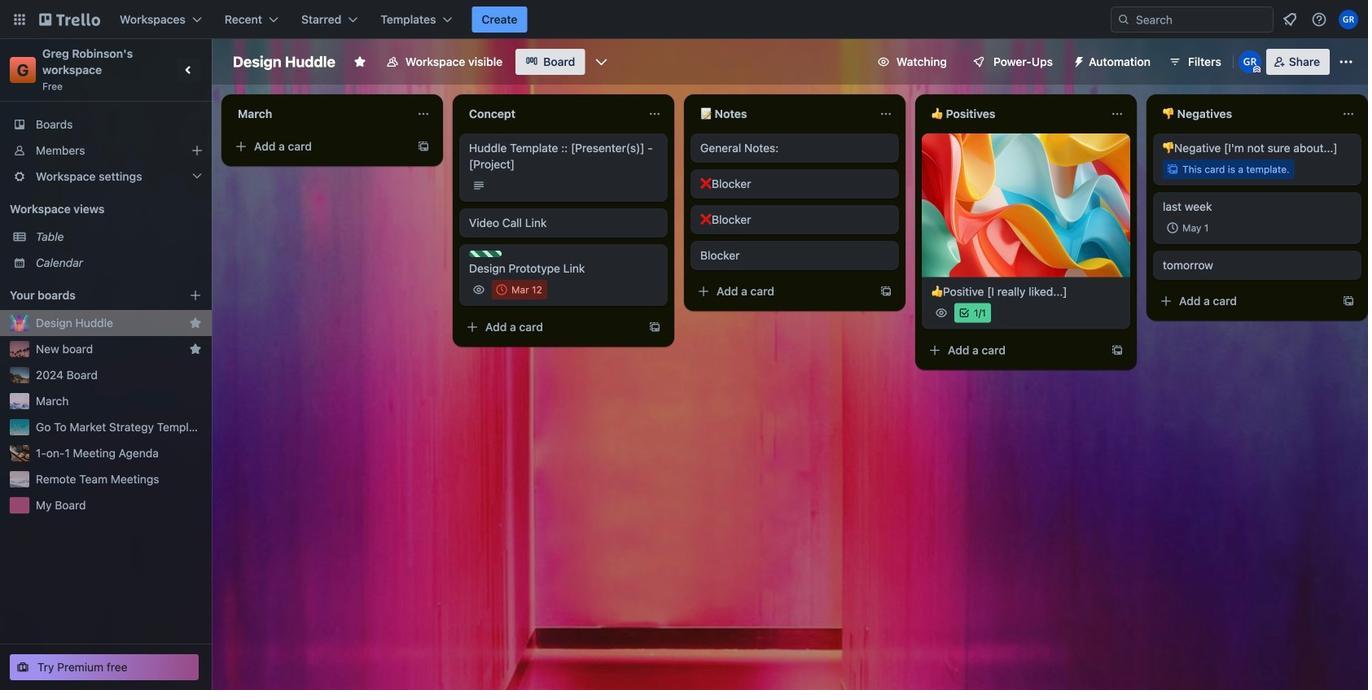 Task type: describe. For each thing, give the bounding box(es) containing it.
workspace navigation collapse icon image
[[178, 59, 200, 81]]

add board image
[[189, 289, 202, 302]]

Board name text field
[[225, 49, 344, 75]]

customize views image
[[593, 54, 609, 70]]

color: green, title: none image
[[469, 251, 502, 257]]

star or unstar board image
[[353, 55, 366, 68]]

1 vertical spatial greg robinson (gregrobinson96) image
[[1239, 50, 1261, 73]]

0 vertical spatial greg robinson (gregrobinson96) image
[[1339, 10, 1358, 29]]

your boards with 8 items element
[[10, 286, 165, 305]]

1 starred icon image from the top
[[189, 317, 202, 330]]



Task type: locate. For each thing, give the bounding box(es) containing it.
this member is an admin of this board. image
[[1253, 66, 1261, 73]]

primary element
[[0, 0, 1368, 39]]

greg robinson (gregrobinson96) image right open information menu image
[[1339, 10, 1358, 29]]

None checkbox
[[1163, 218, 1214, 238], [492, 280, 547, 300], [1163, 218, 1214, 238], [492, 280, 547, 300]]

None text field
[[228, 101, 410, 127], [691, 101, 873, 127], [228, 101, 410, 127], [691, 101, 873, 127]]

1 horizontal spatial greg robinson (gregrobinson96) image
[[1339, 10, 1358, 29]]

2 starred icon image from the top
[[189, 343, 202, 356]]

create from template… image
[[417, 140, 430, 153], [880, 285, 893, 298], [1342, 295, 1355, 308], [648, 321, 661, 334], [1111, 344, 1124, 357]]

0 horizontal spatial greg robinson (gregrobinson96) image
[[1239, 50, 1261, 73]]

0 notifications image
[[1280, 10, 1300, 29]]

None text field
[[459, 101, 642, 127], [922, 101, 1104, 127], [1153, 101, 1336, 127], [459, 101, 642, 127], [922, 101, 1104, 127], [1153, 101, 1336, 127]]

greg robinson (gregrobinson96) image down search field
[[1239, 50, 1261, 73]]

sm image
[[1066, 49, 1089, 72]]

starred icon image
[[189, 317, 202, 330], [189, 343, 202, 356]]

back to home image
[[39, 7, 100, 33]]

greg robinson (gregrobinson96) image
[[1339, 10, 1358, 29], [1239, 50, 1261, 73]]

show menu image
[[1338, 54, 1354, 70]]

open information menu image
[[1311, 11, 1327, 28]]

Search field
[[1130, 8, 1273, 31]]

search image
[[1117, 13, 1130, 26]]

1 vertical spatial starred icon image
[[189, 343, 202, 356]]

0 vertical spatial starred icon image
[[189, 317, 202, 330]]



Task type: vqa. For each thing, say whether or not it's contained in the screenshot.
👏
no



